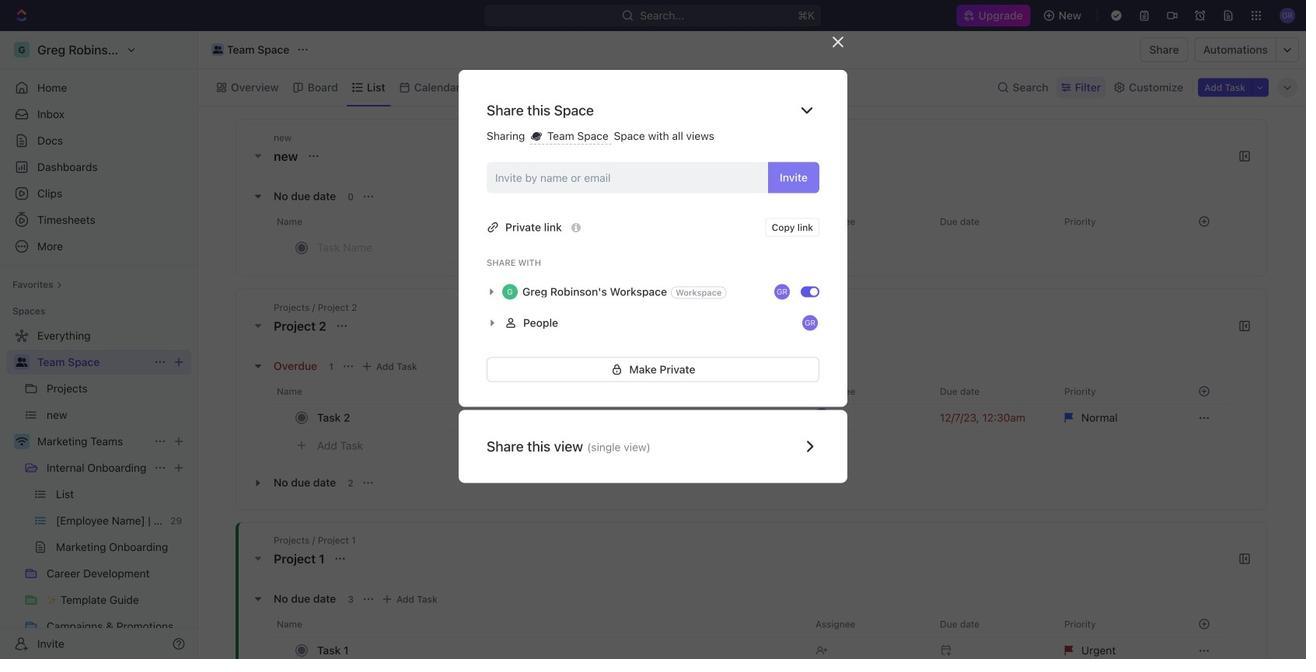 Task type: locate. For each thing, give the bounding box(es) containing it.
user group image
[[213, 46, 223, 54]]

sidebar navigation
[[0, 31, 198, 660]]

wifi image
[[16, 437, 28, 447]]

Invite by name or email text field
[[496, 166, 762, 189]]

tree
[[6, 324, 191, 660]]

Task Name text field
[[317, 235, 772, 260]]



Task type: describe. For each thing, give the bounding box(es) containing it.
user group image
[[16, 358, 28, 367]]

tree inside sidebar navigation
[[6, 324, 191, 660]]



Task type: vqa. For each thing, say whether or not it's contained in the screenshot.
Sidebar navigation
yes



